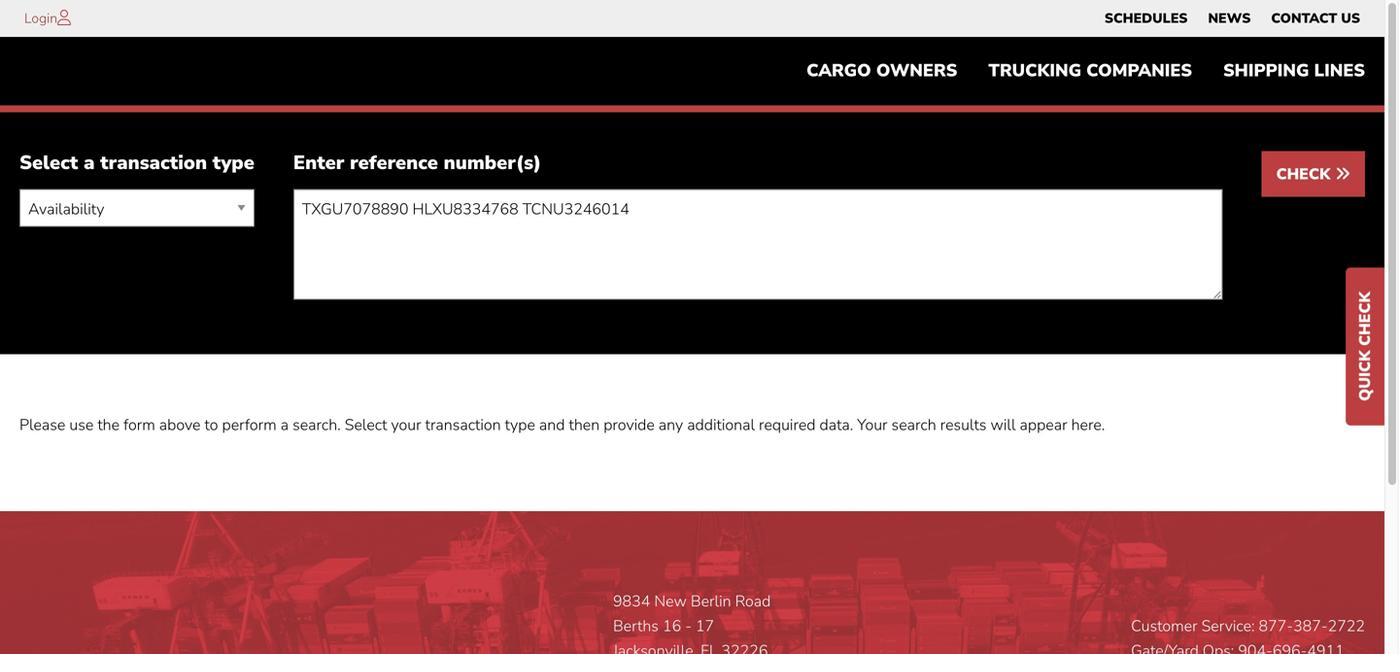Task type: locate. For each thing, give the bounding box(es) containing it.
to
[[205, 414, 218, 435]]

0 vertical spatial a
[[84, 150, 95, 176]]

transaction
[[100, 150, 207, 176], [425, 414, 501, 435]]

type left the "and"
[[505, 414, 535, 435]]

appear
[[1020, 414, 1068, 435]]

trucking
[[989, 59, 1082, 83]]

angle double right image
[[1336, 166, 1351, 181]]

0 horizontal spatial select
[[19, 150, 78, 176]]

then
[[569, 414, 600, 435]]

additional
[[687, 414, 755, 435]]

menu bar up shipping
[[1095, 5, 1371, 32]]

quick check
[[1355, 292, 1376, 401]]

0 vertical spatial menu bar
[[1095, 5, 1371, 32]]

1 horizontal spatial select
[[345, 414, 387, 435]]

berlin
[[691, 591, 732, 612]]

877-
[[1259, 616, 1294, 637]]

menu bar down the schedules "link" at top right
[[791, 52, 1381, 91]]

perform
[[222, 414, 277, 435]]

type
[[213, 150, 254, 176], [505, 414, 535, 435]]

reference
[[350, 150, 438, 176]]

0 vertical spatial type
[[213, 150, 254, 176]]

0 horizontal spatial type
[[213, 150, 254, 176]]

check
[[1277, 164, 1336, 185], [1355, 292, 1376, 346]]

provide
[[604, 414, 655, 435]]

your
[[858, 414, 888, 435]]

a
[[84, 150, 95, 176], [281, 414, 289, 435]]

footer
[[0, 511, 1385, 654]]

type left enter
[[213, 150, 254, 176]]

1 horizontal spatial a
[[281, 414, 289, 435]]

1 horizontal spatial check
[[1355, 292, 1376, 346]]

0 vertical spatial select
[[19, 150, 78, 176]]

0 vertical spatial check
[[1277, 164, 1336, 185]]

cargo owners
[[807, 59, 958, 83]]

above
[[159, 414, 201, 435]]

enter reference number(s)
[[293, 150, 542, 176]]

quick
[[1355, 350, 1376, 401]]

menu bar
[[1095, 5, 1371, 32], [791, 52, 1381, 91]]

1 vertical spatial menu bar
[[791, 52, 1381, 91]]

1 vertical spatial check
[[1355, 292, 1376, 346]]

any
[[659, 414, 684, 435]]

news link
[[1209, 5, 1251, 32]]

contact
[[1272, 9, 1338, 28]]

your
[[391, 414, 421, 435]]

quick check link
[[1346, 267, 1385, 426]]

check button
[[1262, 151, 1366, 197]]

and
[[539, 414, 565, 435]]

please
[[19, 414, 65, 435]]

9834 new berlin road berths 16 - 17
[[613, 591, 771, 637]]

0 horizontal spatial check
[[1277, 164, 1336, 185]]

shipping
[[1224, 59, 1310, 83]]

1 horizontal spatial type
[[505, 414, 535, 435]]

data.
[[820, 414, 854, 435]]

0 horizontal spatial a
[[84, 150, 95, 176]]

select
[[19, 150, 78, 176], [345, 414, 387, 435]]

customer
[[1132, 616, 1198, 637]]

9834
[[613, 591, 651, 612]]

shipping lines
[[1224, 59, 1366, 83]]

will
[[991, 414, 1016, 435]]

berths
[[613, 616, 659, 637]]

road
[[735, 591, 771, 612]]

login
[[24, 9, 57, 28]]

number(s)
[[444, 150, 542, 176]]

service:
[[1202, 616, 1255, 637]]

1 horizontal spatial transaction
[[425, 414, 501, 435]]

lines
[[1315, 59, 1366, 83]]

form
[[124, 414, 155, 435]]

0 vertical spatial transaction
[[100, 150, 207, 176]]



Task type: vqa. For each thing, say whether or not it's contained in the screenshot.
"Check" in CHECK 'button'
no



Task type: describe. For each thing, give the bounding box(es) containing it.
387-
[[1294, 616, 1328, 637]]

companies
[[1087, 59, 1193, 83]]

1 vertical spatial a
[[281, 414, 289, 435]]

Enter reference number(s) text field
[[293, 189, 1223, 300]]

new
[[655, 591, 687, 612]]

shipping lines link
[[1208, 52, 1381, 91]]

results
[[941, 414, 987, 435]]

cargo owners link
[[791, 52, 973, 91]]

footer containing 9834 new berlin road
[[0, 511, 1385, 654]]

-
[[685, 616, 692, 637]]

owners
[[877, 59, 958, 83]]

cargo
[[807, 59, 872, 83]]

contact us
[[1272, 9, 1361, 28]]

1 vertical spatial type
[[505, 414, 535, 435]]

search
[[892, 414, 937, 435]]

1 vertical spatial transaction
[[425, 414, 501, 435]]

trucking companies link
[[973, 52, 1208, 91]]

user image
[[57, 10, 71, 25]]

menu bar containing cargo owners
[[791, 52, 1381, 91]]

please use the form above to perform a search. select your transaction type and then provide any additional required data. your search results will appear here.
[[19, 414, 1105, 435]]

1 vertical spatial select
[[345, 414, 387, 435]]

schedules link
[[1105, 5, 1188, 32]]

here.
[[1072, 414, 1105, 435]]

login link
[[24, 9, 57, 28]]

the
[[98, 414, 120, 435]]

use
[[69, 414, 94, 435]]

enter
[[293, 150, 345, 176]]

required
[[759, 414, 816, 435]]

search.
[[293, 414, 341, 435]]

news
[[1209, 9, 1251, 28]]

trucking companies
[[989, 59, 1193, 83]]

us
[[1342, 9, 1361, 28]]

0 horizontal spatial transaction
[[100, 150, 207, 176]]

check inside button
[[1277, 164, 1336, 185]]

schedules
[[1105, 9, 1188, 28]]

16
[[663, 616, 682, 637]]

menu bar containing schedules
[[1095, 5, 1371, 32]]

2722
[[1328, 616, 1366, 637]]

contact us link
[[1272, 5, 1361, 32]]

select a transaction type
[[19, 150, 254, 176]]

17
[[696, 616, 715, 637]]

customer service: 877-387-2722
[[1132, 616, 1366, 637]]



